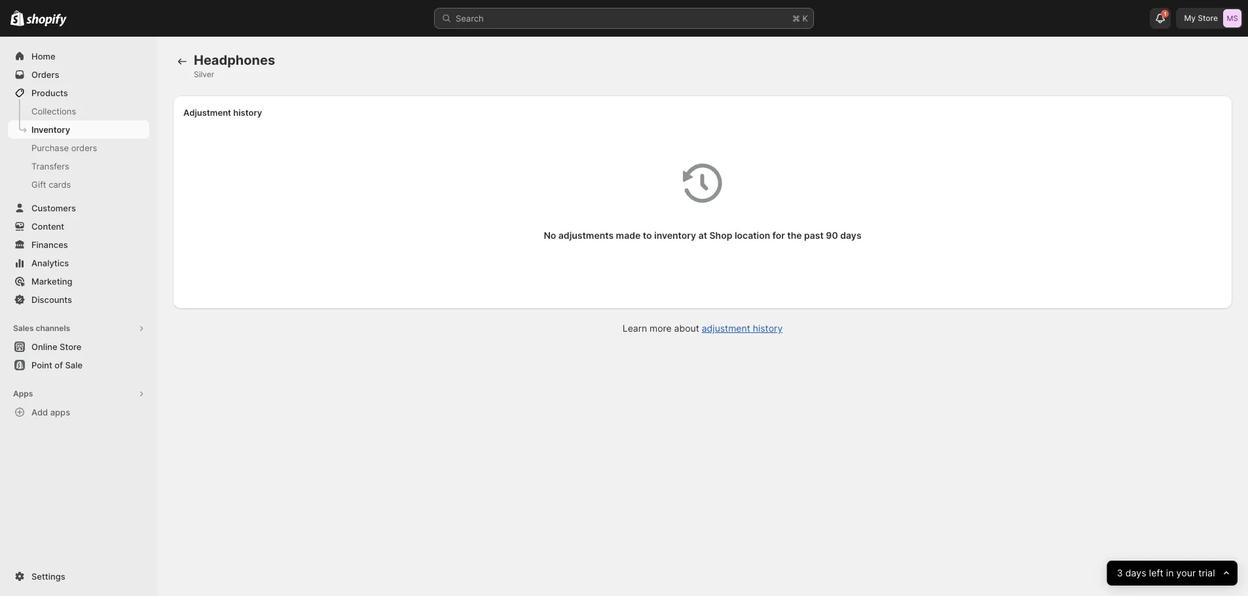 Task type: vqa. For each thing, say whether or not it's contained in the screenshot.
Search products text field
no



Task type: describe. For each thing, give the bounding box(es) containing it.
⌘ k
[[793, 13, 808, 24]]

products
[[31, 88, 68, 98]]

cards
[[49, 179, 71, 190]]

of
[[55, 360, 63, 371]]

trial
[[1199, 568, 1216, 579]]

apps
[[50, 407, 70, 418]]

settings
[[31, 572, 65, 582]]

0 horizontal spatial days
[[841, 230, 862, 241]]

at
[[699, 230, 707, 241]]

store for my store
[[1198, 13, 1218, 23]]

discounts link
[[8, 291, 149, 309]]

discounts
[[31, 295, 72, 305]]

your
[[1177, 568, 1196, 579]]

shopify image
[[10, 10, 24, 26]]

finances
[[31, 240, 68, 250]]

add apps
[[31, 407, 70, 418]]

for
[[773, 230, 785, 241]]

learn
[[623, 323, 647, 334]]

sales
[[13, 324, 34, 333]]

store for online store
[[60, 342, 81, 352]]

gift cards
[[31, 179, 71, 190]]

home link
[[8, 47, 149, 66]]

my
[[1185, 13, 1196, 23]]

0 vertical spatial history
[[233, 107, 262, 118]]

to
[[643, 230, 652, 241]]

location
[[735, 230, 770, 241]]

learn more about adjustment history
[[623, 323, 783, 334]]

transfers link
[[8, 157, 149, 176]]

1 button
[[1151, 8, 1172, 29]]

orders link
[[8, 66, 149, 84]]

add
[[31, 407, 48, 418]]

sale
[[65, 360, 83, 371]]

customers
[[31, 203, 76, 214]]

adjustment history
[[183, 107, 262, 118]]

sales channels
[[13, 324, 70, 333]]

online store button
[[0, 338, 157, 356]]

made
[[616, 230, 641, 241]]

silver
[[194, 69, 214, 79]]

purchase orders link
[[8, 139, 149, 157]]

shop
[[710, 230, 733, 241]]

3 days left in your trial
[[1117, 568, 1216, 579]]

inventory link
[[8, 121, 149, 139]]

point of sale link
[[8, 356, 149, 375]]

apps button
[[8, 385, 149, 403]]

finances link
[[8, 236, 149, 254]]

about
[[674, 323, 699, 334]]

no adjustments made to inventory at shop location for the past 90 days
[[544, 230, 862, 241]]

90
[[826, 230, 838, 241]]

1 horizontal spatial history
[[753, 323, 783, 334]]

channels
[[36, 324, 70, 333]]

analytics
[[31, 258, 69, 269]]

headphones silver
[[194, 52, 275, 79]]



Task type: locate. For each thing, give the bounding box(es) containing it.
days right 3
[[1126, 568, 1147, 579]]

1 horizontal spatial days
[[1126, 568, 1147, 579]]

content link
[[8, 217, 149, 236]]

0 horizontal spatial history
[[233, 107, 262, 118]]

purchase orders
[[31, 143, 97, 153]]

marketing
[[31, 276, 72, 287]]

no
[[544, 230, 556, 241]]

collections
[[31, 106, 76, 117]]

adjustments
[[559, 230, 614, 241]]

3 days left in your trial button
[[1108, 561, 1238, 586]]

gift cards link
[[8, 176, 149, 194]]

store right my
[[1198, 13, 1218, 23]]

days
[[841, 230, 862, 241], [1126, 568, 1147, 579]]

history right adjustment
[[233, 107, 262, 118]]

online
[[31, 342, 57, 352]]

collections link
[[8, 102, 149, 121]]

1 vertical spatial days
[[1126, 568, 1147, 579]]

headphones
[[194, 52, 275, 68]]

past
[[804, 230, 824, 241]]

my store
[[1185, 13, 1218, 23]]

days inside dropdown button
[[1126, 568, 1147, 579]]

0 vertical spatial days
[[841, 230, 862, 241]]

customers link
[[8, 199, 149, 217]]

online store
[[31, 342, 81, 352]]

more
[[650, 323, 672, 334]]

purchase
[[31, 143, 69, 153]]

orders
[[71, 143, 97, 153]]

add apps button
[[8, 403, 149, 422]]

search
[[456, 13, 484, 24]]

home
[[31, 51, 55, 62]]

content
[[31, 221, 64, 232]]

sales channels button
[[8, 320, 149, 338]]

orders
[[31, 69, 59, 80]]

3
[[1117, 568, 1123, 579]]

settings link
[[8, 568, 149, 586]]

gift
[[31, 179, 46, 190]]

apps
[[13, 389, 33, 399]]

products link
[[8, 84, 149, 102]]

store inside button
[[60, 342, 81, 352]]

shopify image
[[26, 14, 67, 27]]

my store image
[[1224, 9, 1242, 28]]

0 vertical spatial store
[[1198, 13, 1218, 23]]

left
[[1150, 568, 1164, 579]]

history right adjustment at the right bottom of page
[[753, 323, 783, 334]]

the
[[787, 230, 802, 241]]

days right 90 at top
[[841, 230, 862, 241]]

marketing link
[[8, 272, 149, 291]]

adjustment
[[183, 107, 231, 118]]

1
[[1164, 10, 1167, 17]]

point
[[31, 360, 52, 371]]

in
[[1167, 568, 1174, 579]]

transfers
[[31, 161, 69, 172]]

inventory
[[654, 230, 696, 241]]

1 vertical spatial history
[[753, 323, 783, 334]]

0 horizontal spatial store
[[60, 342, 81, 352]]

inventory
[[31, 124, 70, 135]]

point of sale button
[[0, 356, 157, 375]]

1 horizontal spatial store
[[1198, 13, 1218, 23]]

online store link
[[8, 338, 149, 356]]

point of sale
[[31, 360, 83, 371]]

1 vertical spatial store
[[60, 342, 81, 352]]

adjustment history link
[[702, 323, 783, 334]]

store up the sale
[[60, 342, 81, 352]]

store
[[1198, 13, 1218, 23], [60, 342, 81, 352]]

⌘
[[793, 13, 800, 24]]

analytics link
[[8, 254, 149, 272]]

k
[[803, 13, 808, 24]]

history
[[233, 107, 262, 118], [753, 323, 783, 334]]

adjustment
[[702, 323, 751, 334]]



